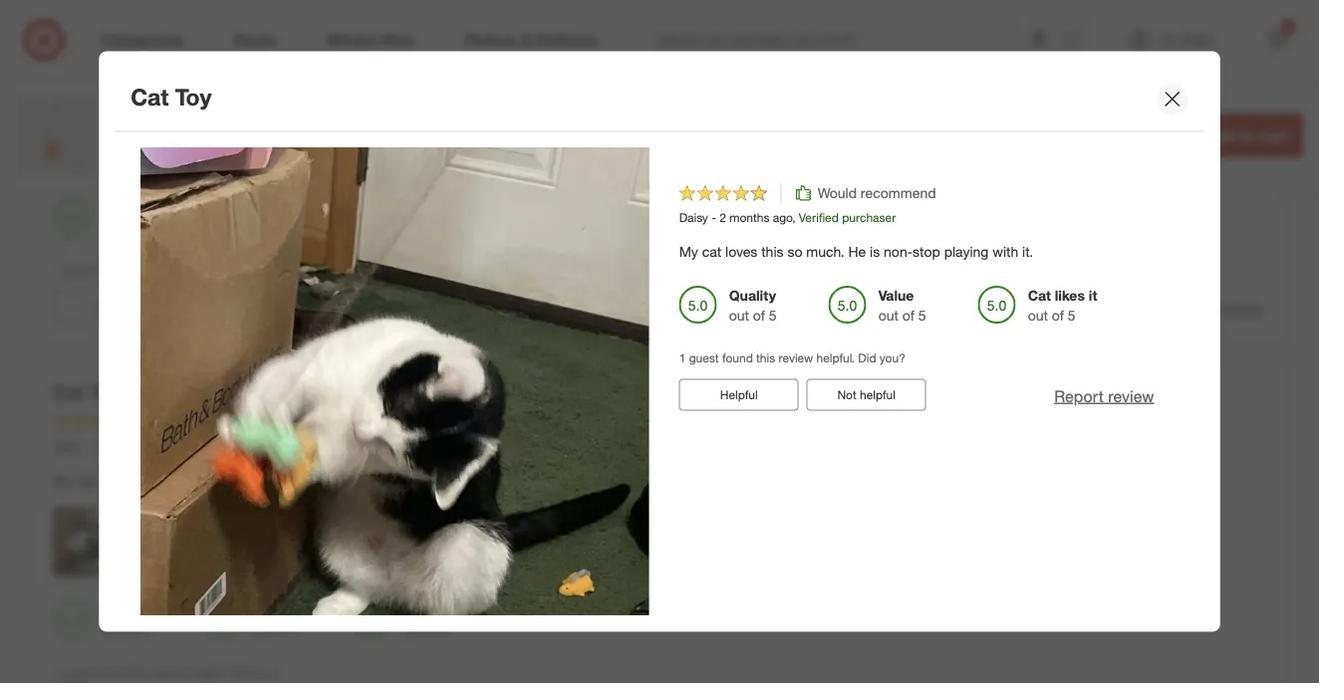 Task type: vqa. For each thing, say whether or not it's contained in the screenshot.
available
no



Task type: describe. For each thing, give the bounding box(es) containing it.
1 vertical spatial playing
[[318, 473, 363, 490]]

verified inside cat toy dialog
[[800, 211, 840, 226]]

recommend for favorite
[[234, 97, 310, 114]]

non- inside cat toy dialog
[[885, 244, 914, 261]]

2 vertical spatial it
[[463, 602, 471, 620]]

purchaser for favorite
[[222, 123, 275, 138]]

report review for quality out of 5
[[1163, 299, 1263, 318]]

0 horizontal spatial likes
[[279, 199, 309, 217]]

0 horizontal spatial my cat loves this so much. he is non-stop playing with it.
[[53, 473, 407, 490]]

0 horizontal spatial daisy
[[53, 440, 82, 455]]

2 vertical spatial helpful.
[[190, 666, 229, 681]]

2 vertical spatial 1 guest found this review helpful. did you?
[[53, 666, 279, 681]]

2 vertical spatial guest
[[63, 666, 93, 681]]

image of fringe fish wand cat toy - orange - boots & barkley™ image
[[16, 96, 96, 175]]

0 vertical spatial it
[[313, 199, 322, 217]]

value out of 5 inside cat toy dialog
[[879, 288, 927, 325]]

did for value out of 5
[[859, 351, 877, 366]]

0 horizontal spatial he
[[222, 473, 240, 490]]

1 vertical spatial is
[[244, 473, 254, 490]]

would for favorite
[[191, 97, 231, 114]]

kayla69
[[53, 123, 94, 138]]

guest review image 1 of 1, full size image
[[141, 148, 650, 657]]

0 horizontal spatial value out of 5
[[103, 199, 150, 237]]

barkley
[[235, 97, 289, 117]]

0 horizontal spatial quality
[[103, 602, 150, 620]]

recommend for toy
[[234, 414, 310, 431]]

not helpful button for cat likes it out of 5
[[180, 291, 300, 323]]

0 vertical spatial quality out of 5
[[402, 199, 449, 237]]

helpful for value out of 5
[[861, 388, 896, 403]]

1 vertical spatial daisy - 2 months ago , verified purchaser
[[53, 440, 270, 455]]

helpful. for cat likes it out of 5
[[190, 263, 229, 278]]

ago inside cat toy dialog
[[774, 211, 793, 226]]

140
[[205, 151, 229, 169]]

much. inside cat toy dialog
[[807, 244, 845, 261]]

140 link
[[112, 150, 249, 173]]

value inside cat toy dialog
[[879, 288, 915, 305]]

you? for value out of 5
[[880, 351, 906, 366]]

2 inside cat toy dialog
[[720, 211, 727, 226]]

report review button for quality out of 5
[[1163, 297, 1263, 320]]

cat inside shop all boots & barkley fringe fish wand cat toy - orange - boots & barkley™
[[246, 122, 273, 142]]

2 vertical spatial cat
[[53, 381, 84, 404]]

helpful. for value out of 5
[[817, 351, 856, 366]]

my
[[53, 156, 72, 173]]

1 vertical spatial &
[[438, 122, 449, 142]]

my cat loves this so much. he is non-stop playing with it. inside cat toy dialog
[[680, 244, 1034, 261]]

months inside cat toy dialog
[[730, 211, 770, 226]]

1 horizontal spatial quality
[[402, 199, 449, 217]]

9
[[1286, 20, 1292, 33]]

0 horizontal spatial months
[[103, 440, 143, 455]]

quality out of 5 inside cat toy dialog
[[730, 288, 777, 325]]

1 guest found this review helpful. did you? for quality out of 5
[[680, 351, 906, 366]]

1 horizontal spatial likes
[[429, 602, 459, 620]]

wand
[[199, 122, 242, 142]]

would for toy
[[191, 414, 231, 431]]

orange
[[318, 122, 374, 142]]

verified for cats favorite
[[178, 123, 218, 138]]

verified for cat toy
[[173, 440, 213, 455]]

0 vertical spatial value
[[103, 199, 138, 217]]

1 inside cat toy dialog
[[680, 351, 687, 366]]

not for value out of 5
[[838, 388, 857, 403]]

What can we help you find? suggestions appear below search field
[[647, 18, 1068, 62]]

did for cat likes it out of 5
[[232, 263, 250, 278]]

would inside cat toy dialog
[[818, 185, 858, 202]]

add to cart
[[1205, 126, 1291, 145]]

2 vertical spatial found
[[96, 666, 127, 681]]

cheap
[[199, 156, 238, 173]]

0 horizontal spatial toy
[[89, 381, 120, 404]]

likes inside cat toy dialog
[[1056, 288, 1086, 305]]

, for cat toy
[[166, 440, 169, 455]]

, inside cat toy dialog
[[793, 211, 796, 226]]

found for quality out of 5
[[723, 351, 754, 366]]

would recommend for cat toy
[[191, 414, 310, 431]]

month
[[115, 123, 149, 138]]

fringe
[[112, 122, 159, 142]]

purchaser inside cat toy dialog
[[843, 211, 897, 226]]

helpful button for quality out of 5
[[680, 380, 799, 411]]

helpful for quality out of 5
[[721, 388, 758, 403]]

1 vertical spatial my
[[53, 473, 72, 490]]

guest review image 1 of 1, zoom in image
[[53, 507, 123, 577]]

and
[[242, 156, 265, 173]]

shop
[[112, 97, 149, 117]]

0 horizontal spatial non-
[[258, 473, 287, 490]]

0 horizontal spatial boots
[[174, 97, 216, 117]]

1 vertical spatial cat toy
[[53, 381, 120, 404]]

you? for cat likes it out of 5
[[253, 263, 279, 278]]

2 vertical spatial did
[[232, 666, 250, 681]]

1 horizontal spatial value out of 5
[[252, 602, 300, 640]]

1 vertical spatial stop
[[287, 473, 314, 490]]

2 vertical spatial you?
[[253, 666, 279, 681]]

kayla69 - 1 month ago , verified purchaser
[[53, 123, 275, 138]]

1 vertical spatial 2
[[93, 440, 100, 455]]



Task type: locate. For each thing, give the bounding box(es) containing it.
it inside cat toy dialog
[[1090, 288, 1098, 305]]

all
[[154, 97, 170, 117]]

cats favorite
[[53, 64, 164, 87]]

stop
[[914, 244, 941, 261], [287, 473, 314, 490]]

1 vertical spatial cat likes it out of 5
[[1029, 288, 1098, 325]]

guest
[[63, 263, 93, 278], [690, 351, 720, 366], [63, 666, 93, 681]]

0 vertical spatial helpful.
[[190, 263, 229, 278]]

1 vertical spatial report review
[[1055, 387, 1155, 406]]

0 horizontal spatial it.
[[396, 473, 407, 490]]

1 horizontal spatial helpful
[[721, 388, 758, 403]]

not helpful inside cat toy dialog
[[838, 388, 896, 403]]

recommend
[[234, 97, 310, 114], [861, 185, 937, 202], [234, 414, 310, 431]]

quality out of 5
[[402, 199, 449, 237], [730, 288, 777, 325], [103, 602, 150, 640]]

0 horizontal spatial cat
[[53, 381, 84, 404]]

1 horizontal spatial not
[[838, 388, 857, 403]]

not for cat likes it out of 5
[[211, 300, 230, 315]]

cat
[[131, 83, 169, 111], [246, 122, 273, 142], [53, 381, 84, 404]]

would recommend inside cat toy dialog
[[818, 185, 937, 202]]

helpful button for value out of 5
[[53, 291, 172, 323]]

0 vertical spatial value out of 5
[[103, 199, 150, 237]]

cat
[[252, 199, 275, 217], [703, 244, 722, 261], [1029, 288, 1052, 305], [76, 473, 95, 490], [402, 602, 425, 620]]

1 vertical spatial quality out of 5
[[730, 288, 777, 325]]

favorite up shop
[[97, 64, 164, 87]]

not helpful button for value out of 5
[[807, 380, 927, 411]]

1 vertical spatial favorite
[[106, 156, 152, 173]]

0 horizontal spatial so
[[161, 473, 176, 490]]

not
[[211, 300, 230, 315], [838, 388, 857, 403]]

0 horizontal spatial quality out of 5
[[103, 602, 150, 640]]

1 vertical spatial would
[[818, 185, 858, 202]]

found for value out of 5
[[96, 263, 127, 278]]

add to cart button
[[1192, 114, 1304, 158]]

so for cat toy
[[161, 473, 176, 490]]

0 horizontal spatial is
[[244, 473, 254, 490]]

purchaser for toy
[[216, 440, 270, 455]]

helpful for cat likes it out of 5
[[234, 300, 269, 315]]

1 vertical spatial value
[[879, 288, 915, 305]]

cat likes it out of 5 inside cat toy dialog
[[1029, 288, 1098, 325]]

0 vertical spatial &
[[221, 97, 231, 117]]

1 vertical spatial it
[[1090, 288, 1098, 305]]

2 horizontal spatial likes
[[1056, 288, 1086, 305]]

- inside cat toy dialog
[[712, 211, 717, 226]]

0 vertical spatial favorite
[[97, 64, 164, 87]]

report review button
[[1163, 297, 1263, 320], [1055, 385, 1155, 408]]

with inside cat toy dialog
[[993, 244, 1019, 261]]

, for cats favorite
[[172, 123, 175, 138]]

helpful. inside cat toy dialog
[[817, 351, 856, 366]]

my inside cat toy dialog
[[680, 244, 699, 261]]

found
[[96, 263, 127, 278], [723, 351, 754, 366], [96, 666, 127, 681]]

you?
[[253, 263, 279, 278], [880, 351, 906, 366], [253, 666, 279, 681]]

my
[[680, 244, 699, 261], [53, 473, 72, 490]]

cats right my
[[75, 156, 102, 173]]

0 horizontal spatial not helpful
[[211, 300, 269, 315]]

2 vertical spatial value
[[252, 602, 288, 620]]

fish
[[164, 122, 195, 142]]

1 vertical spatial ago
[[774, 211, 793, 226]]

1 horizontal spatial loves
[[726, 244, 758, 261]]

stop inside cat toy dialog
[[914, 244, 941, 261]]

cats
[[53, 64, 91, 87], [75, 156, 102, 173]]

1 horizontal spatial not helpful
[[838, 388, 896, 403]]

0 horizontal spatial helpful button
[[53, 291, 172, 323]]

report for quality out of 5
[[1163, 299, 1213, 318]]

0 vertical spatial not helpful button
[[180, 291, 300, 323]]

quality inside cat toy dialog
[[730, 288, 777, 305]]

daisy
[[680, 211, 709, 226], [53, 440, 82, 455]]

1 horizontal spatial months
[[730, 211, 770, 226]]

1 vertical spatial purchaser
[[843, 211, 897, 226]]

0 horizontal spatial with
[[366, 473, 392, 490]]

2 vertical spatial quality
[[103, 602, 150, 620]]

1 vertical spatial you?
[[880, 351, 906, 366]]

so for cats favorite
[[180, 156, 195, 173]]

found inside cat toy dialog
[[723, 351, 754, 366]]

report review for cat likes it out of 5
[[1055, 387, 1155, 406]]

toy
[[175, 83, 212, 111], [277, 122, 302, 142], [89, 381, 120, 404]]

daisy inside cat toy dialog
[[680, 211, 709, 226]]

ago for favorite
[[152, 123, 172, 138]]

0 vertical spatial cat likes it out of 5
[[252, 199, 322, 237]]

helpful
[[94, 300, 131, 315], [721, 388, 758, 403]]

0 horizontal spatial loves
[[99, 473, 131, 490]]

he inside cat toy dialog
[[849, 244, 867, 261]]

recommend inside cat toy dialog
[[861, 185, 937, 202]]

loves
[[726, 244, 758, 261], [99, 473, 131, 490]]

did inside cat toy dialog
[[859, 351, 877, 366]]

& left barkley™
[[438, 122, 449, 142]]

5
[[143, 219, 150, 237], [292, 219, 300, 237], [442, 219, 449, 237], [770, 308, 777, 325], [919, 308, 927, 325], [1069, 308, 1077, 325], [143, 622, 150, 640], [292, 622, 300, 640], [442, 622, 449, 640]]

so inside cat toy dialog
[[788, 244, 803, 261]]

0 horizontal spatial cat toy
[[53, 381, 120, 404]]

daisy - 2 months ago , verified purchaser
[[680, 211, 897, 226], [53, 440, 270, 455]]

value
[[103, 199, 138, 217], [879, 288, 915, 305], [252, 602, 288, 620]]

it
[[313, 199, 322, 217], [1090, 288, 1098, 305], [463, 602, 471, 620]]

2 vertical spatial so
[[161, 473, 176, 490]]

cat toy dialog
[[99, 51, 1221, 684]]

0 vertical spatial likes
[[279, 199, 309, 217]]

2 vertical spatial cat likes it out of 5
[[402, 602, 471, 640]]

so
[[180, 156, 195, 173], [788, 244, 803, 261], [161, 473, 176, 490]]

helpful.
[[190, 263, 229, 278], [817, 351, 856, 366], [190, 666, 229, 681]]

0 vertical spatial helpful
[[234, 300, 269, 315]]

loves inside cat toy dialog
[[726, 244, 758, 261]]

1 vertical spatial toy
[[277, 122, 302, 142]]

this
[[762, 244, 784, 261], [130, 263, 149, 278], [757, 351, 776, 366], [135, 473, 157, 490], [130, 666, 149, 681]]

toy inside dialog
[[175, 83, 212, 111]]

cats up kayla69
[[53, 64, 91, 87]]

1 vertical spatial helpful
[[861, 388, 896, 403]]

cat toy inside dialog
[[131, 83, 212, 111]]

perfect!
[[269, 156, 318, 173]]

not helpful for cat likes it out of 5
[[211, 300, 269, 315]]

playing inside cat toy dialog
[[945, 244, 990, 261]]

,
[[172, 123, 175, 138], [793, 211, 796, 226], [166, 440, 169, 455]]

0 horizontal spatial daisy - 2 months ago , verified purchaser
[[53, 440, 270, 455]]

1 horizontal spatial &
[[438, 122, 449, 142]]

helpful
[[234, 300, 269, 315], [861, 388, 896, 403]]

1 horizontal spatial he
[[849, 244, 867, 261]]

helpful button
[[53, 291, 172, 323], [680, 380, 799, 411]]

value out of 5
[[103, 199, 150, 237], [879, 288, 927, 325], [252, 602, 300, 640]]

ago for toy
[[147, 440, 166, 455]]

would recommend
[[191, 97, 310, 114], [818, 185, 937, 202], [191, 414, 310, 431]]

1 horizontal spatial my
[[680, 244, 699, 261]]

playing
[[945, 244, 990, 261], [318, 473, 363, 490]]

guest for value out of 5
[[63, 263, 93, 278]]

0 vertical spatial cat
[[131, 83, 169, 111]]

1 vertical spatial with
[[366, 473, 392, 490]]

add
[[1205, 126, 1236, 145]]

1 vertical spatial much.
[[180, 473, 218, 490]]

helpful inside cat toy dialog
[[721, 388, 758, 403]]

my cats favorite toy, so cheap and perfect!
[[53, 156, 318, 173]]

cat likes it out of 5
[[252, 199, 322, 237], [1029, 288, 1098, 325], [402, 602, 471, 640]]

not helpful button
[[180, 291, 300, 323], [807, 380, 927, 411]]

helpful for value out of 5
[[94, 300, 131, 315]]

1 vertical spatial loves
[[99, 473, 131, 490]]

0 vertical spatial report
[[1163, 299, 1213, 318]]

0 vertical spatial not
[[211, 300, 230, 315]]

0 vertical spatial so
[[180, 156, 195, 173]]

2 vertical spatial ,
[[166, 440, 169, 455]]

toy,
[[156, 156, 176, 173]]

cart
[[1260, 126, 1291, 145]]

is inside cat toy dialog
[[871, 244, 881, 261]]

to
[[1240, 126, 1255, 145]]

favorite
[[97, 64, 164, 87], [106, 156, 152, 173]]

0 vertical spatial 1 guest found this review helpful. did you?
[[53, 263, 279, 278]]

1 horizontal spatial playing
[[945, 244, 990, 261]]

boots right orange at the left
[[389, 122, 434, 142]]

ago
[[152, 123, 172, 138], [774, 211, 793, 226], [147, 440, 166, 455]]

0 horizontal spatial &
[[221, 97, 231, 117]]

1 guest found this review helpful. did you? inside cat toy dialog
[[680, 351, 906, 366]]

favorite down fringe
[[106, 156, 152, 173]]

is
[[871, 244, 881, 261], [244, 473, 254, 490]]

1 vertical spatial my cat loves this so much. he is non-stop playing with it.
[[53, 473, 407, 490]]

2 horizontal spatial cat likes it out of 5
[[1029, 288, 1098, 325]]

$3.99
[[1037, 116, 1071, 133]]

not helpful for value out of 5
[[838, 388, 896, 403]]

out
[[103, 219, 123, 237], [252, 219, 272, 237], [402, 219, 422, 237], [730, 308, 750, 325], [879, 308, 899, 325], [1029, 308, 1049, 325], [103, 622, 123, 640], [252, 622, 272, 640], [402, 622, 422, 640]]

0 vertical spatial verified
[[178, 123, 218, 138]]

cat inside dialog
[[131, 83, 169, 111]]

likes
[[279, 199, 309, 217], [1056, 288, 1086, 305], [429, 602, 459, 620]]

boots up the fish
[[174, 97, 216, 117]]

with
[[993, 244, 1019, 261], [366, 473, 392, 490]]

1
[[105, 123, 112, 138], [53, 263, 59, 278], [680, 351, 687, 366], [53, 666, 59, 681]]

not inside cat toy dialog
[[838, 388, 857, 403]]

purchaser
[[222, 123, 275, 138], [843, 211, 897, 226], [216, 440, 270, 455]]

1 vertical spatial report review button
[[1055, 385, 1155, 408]]

0 vertical spatial it.
[[1023, 244, 1034, 261]]

you? inside cat toy dialog
[[880, 351, 906, 366]]

quality
[[402, 199, 449, 217], [730, 288, 777, 305], [103, 602, 150, 620]]

0 horizontal spatial much.
[[180, 473, 218, 490]]

0 vertical spatial not helpful
[[211, 300, 269, 315]]

1 vertical spatial months
[[103, 440, 143, 455]]

daisy - 2 months ago , verified purchaser inside cat toy dialog
[[680, 211, 897, 226]]

much.
[[807, 244, 845, 261], [180, 473, 218, 490]]

0 vertical spatial cats
[[53, 64, 91, 87]]

review
[[152, 263, 187, 278], [1217, 299, 1263, 318], [779, 351, 814, 366], [1109, 387, 1155, 406], [152, 666, 187, 681]]

1 vertical spatial likes
[[1056, 288, 1086, 305]]

report
[[1163, 299, 1213, 318], [1055, 387, 1105, 406]]

1 horizontal spatial it.
[[1023, 244, 1034, 261]]

2 horizontal spatial value
[[879, 288, 915, 305]]

1 vertical spatial boots
[[389, 122, 434, 142]]

did
[[232, 263, 250, 278], [859, 351, 877, 366], [232, 666, 250, 681]]

1 vertical spatial report
[[1055, 387, 1105, 406]]

0 vertical spatial is
[[871, 244, 881, 261]]

it.
[[1023, 244, 1034, 261], [396, 473, 407, 490]]

2 vertical spatial likes
[[429, 602, 459, 620]]

report review inside cat toy dialog
[[1055, 387, 1155, 406]]

1 vertical spatial recommend
[[861, 185, 937, 202]]

1 horizontal spatial value
[[252, 602, 288, 620]]

1 vertical spatial not helpful
[[838, 388, 896, 403]]

search
[[1054, 32, 1102, 51]]

would recommend for cats favorite
[[191, 97, 310, 114]]

-
[[307, 122, 313, 142], [378, 122, 385, 142], [97, 123, 102, 138], [712, 211, 717, 226], [85, 440, 90, 455]]

1 horizontal spatial non-
[[885, 244, 914, 261]]

2
[[720, 211, 727, 226], [93, 440, 100, 455]]

&
[[221, 97, 231, 117], [438, 122, 449, 142]]

non-
[[885, 244, 914, 261], [258, 473, 287, 490]]

he
[[849, 244, 867, 261], [222, 473, 240, 490]]

1 vertical spatial daisy
[[53, 440, 82, 455]]

it. inside cat toy dialog
[[1023, 244, 1034, 261]]

1 horizontal spatial with
[[993, 244, 1019, 261]]

1 horizontal spatial helpful button
[[680, 380, 799, 411]]

shop all boots & barkley fringe fish wand cat toy - orange - boots & barkley™
[[112, 97, 521, 142]]

1 horizontal spatial my cat loves this so much. he is non-stop playing with it.
[[680, 244, 1034, 261]]

search button
[[1054, 18, 1102, 66]]

1 horizontal spatial report review button
[[1163, 297, 1263, 320]]

1 horizontal spatial boots
[[389, 122, 434, 142]]

0 vertical spatial quality
[[402, 199, 449, 217]]

report inside cat toy dialog
[[1055, 387, 1105, 406]]

months
[[730, 211, 770, 226], [103, 440, 143, 455]]

1 vertical spatial did
[[859, 351, 877, 366]]

1 vertical spatial verified
[[800, 211, 840, 226]]

cat toy
[[131, 83, 212, 111], [53, 381, 120, 404]]

of
[[127, 219, 139, 237], [276, 219, 288, 237], [426, 219, 438, 237], [754, 308, 766, 325], [903, 308, 915, 325], [1053, 308, 1065, 325], [127, 622, 139, 640], [276, 622, 288, 640], [426, 622, 438, 640]]

report for cat likes it out of 5
[[1055, 387, 1105, 406]]

report review button inside cat toy dialog
[[1055, 385, 1155, 408]]

0 horizontal spatial it
[[313, 199, 322, 217]]

2 vertical spatial purchaser
[[216, 440, 270, 455]]

1 guest found this review helpful. did you?
[[53, 263, 279, 278], [680, 351, 906, 366], [53, 666, 279, 681]]

helpful inside cat toy dialog
[[861, 388, 896, 403]]

0 vertical spatial boots
[[174, 97, 216, 117]]

0 horizontal spatial playing
[[318, 473, 363, 490]]

guest inside cat toy dialog
[[690, 351, 720, 366]]

report review button for cat likes it out of 5
[[1055, 385, 1155, 408]]

verified
[[178, 123, 218, 138], [800, 211, 840, 226], [173, 440, 213, 455]]

toy inside shop all boots & barkley fringe fish wand cat toy - orange - boots & barkley™
[[277, 122, 302, 142]]

my cat loves this so much. he is non-stop playing with it.
[[680, 244, 1034, 261], [53, 473, 407, 490]]

9 link
[[1256, 18, 1300, 62]]

not helpful
[[211, 300, 269, 315], [838, 388, 896, 403]]

guest for quality out of 5
[[690, 351, 720, 366]]

2 vertical spatial recommend
[[234, 414, 310, 431]]

1 horizontal spatial daisy
[[680, 211, 709, 226]]

2 horizontal spatial quality
[[730, 288, 777, 305]]

2 horizontal spatial quality out of 5
[[730, 288, 777, 325]]

1 vertical spatial value out of 5
[[879, 288, 927, 325]]

1 guest found this review helpful. did you? for value out of 5
[[53, 263, 279, 278]]

barkley™
[[454, 122, 521, 142]]

0 vertical spatial helpful
[[94, 300, 131, 315]]

1 vertical spatial helpful button
[[680, 380, 799, 411]]

boots
[[174, 97, 216, 117], [389, 122, 434, 142]]

helpful button inside cat toy dialog
[[680, 380, 799, 411]]

report review
[[1163, 299, 1263, 318], [1055, 387, 1155, 406]]

would
[[191, 97, 231, 114], [818, 185, 858, 202], [191, 414, 231, 431]]

& up wand
[[221, 97, 231, 117]]

1 vertical spatial cats
[[75, 156, 102, 173]]



